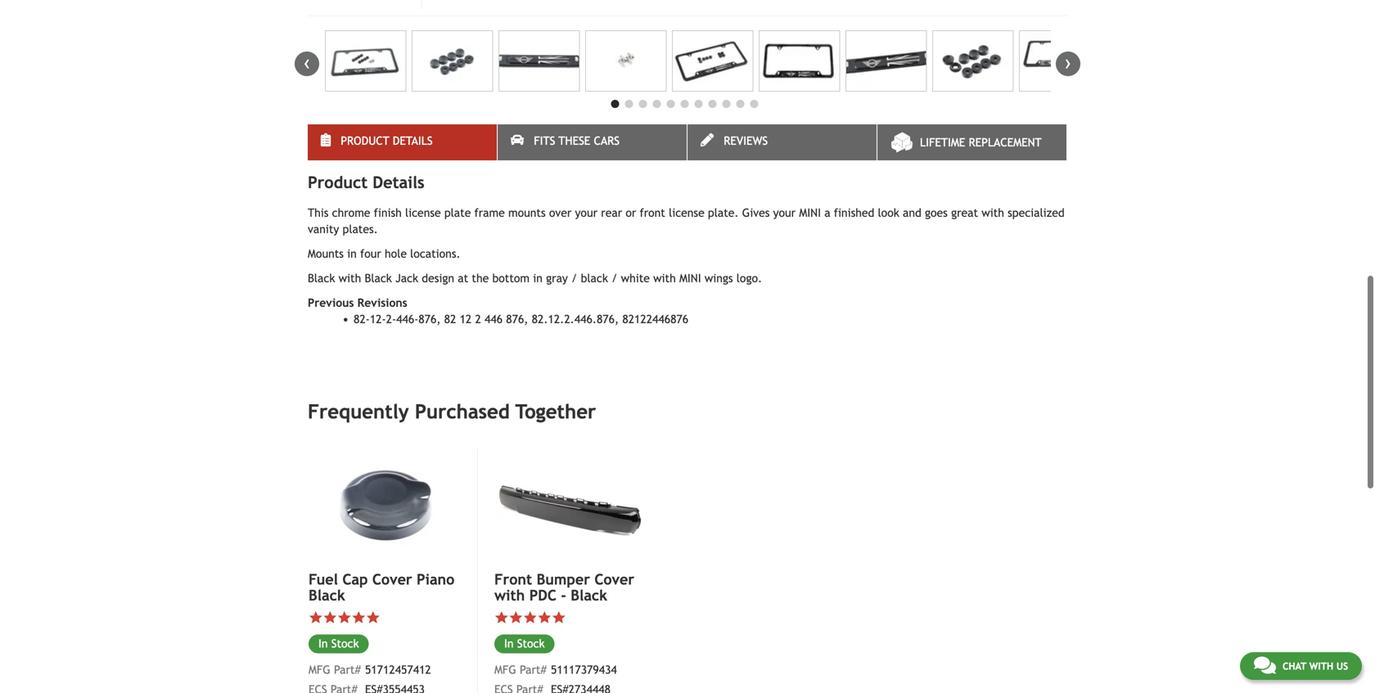 Task type: vqa. For each thing, say whether or not it's contained in the screenshot.
the rightmost wheel
no



Task type: locate. For each thing, give the bounding box(es) containing it.
with
[[982, 206, 1005, 219], [339, 272, 361, 285], [654, 272, 676, 285], [495, 587, 525, 605], [1310, 661, 1334, 672]]

4 star image from the left
[[538, 611, 552, 625]]

1 star image from the left
[[323, 611, 337, 625]]

in stock up mfg part# 51117379434
[[504, 638, 545, 651]]

license
[[405, 206, 441, 219], [669, 206, 705, 219]]

part# for black
[[334, 664, 361, 677]]

four
[[360, 247, 381, 260]]

2 / from the left
[[612, 272, 618, 285]]

details
[[393, 134, 433, 147], [373, 173, 425, 192]]

chat
[[1283, 661, 1307, 672]]

› link
[[1056, 52, 1081, 76]]

1 horizontal spatial mfg
[[495, 664, 517, 677]]

0 vertical spatial in
[[347, 247, 357, 260]]

look
[[878, 206, 900, 219]]

front
[[640, 206, 666, 219]]

with left pdc
[[495, 587, 525, 605]]

in up mfg part# 51712457412
[[319, 638, 328, 651]]

stock up mfg part# 51712457412
[[331, 638, 359, 651]]

part# left the 51712457412
[[334, 664, 361, 677]]

revisions
[[358, 296, 408, 310]]

0 vertical spatial product details
[[341, 134, 433, 147]]

cover inside fuel cap cover piano black
[[373, 571, 412, 588]]

1 vertical spatial product details
[[308, 173, 425, 192]]

your left rear
[[575, 206, 598, 219]]

1 part# from the left
[[334, 664, 361, 677]]

0 horizontal spatial in
[[347, 247, 357, 260]]

0 horizontal spatial /
[[572, 272, 578, 285]]

finish
[[374, 206, 402, 219]]

mounts
[[509, 206, 546, 219]]

2 part# from the left
[[520, 664, 547, 677]]

4 es#4562864 - 51805a5cfb4 - mini black jack/wings license plate frame - black - priced each - surrounds the plate in mini style - genuine mini - mini image from the left
[[586, 30, 667, 92]]

1 horizontal spatial 876,
[[506, 313, 529, 326]]

mfg left '51117379434'
[[495, 664, 517, 677]]

2
[[475, 313, 481, 326]]

446
[[485, 313, 503, 326]]

0 horizontal spatial license
[[405, 206, 441, 219]]

cover inside front bumper cover with pdc - black
[[595, 571, 635, 588]]

2 mfg from the left
[[495, 664, 517, 677]]

2-
[[386, 313, 396, 326]]

fuel cap cover piano black
[[309, 571, 455, 605]]

star image
[[309, 611, 323, 625], [337, 611, 352, 625], [352, 611, 366, 625], [495, 611, 509, 625], [523, 611, 538, 625], [552, 611, 566, 625]]

star image down front
[[495, 611, 509, 625]]

2 star image from the left
[[337, 611, 352, 625]]

star image
[[323, 611, 337, 625], [366, 611, 380, 625], [509, 611, 523, 625], [538, 611, 552, 625]]

comments image
[[1255, 656, 1277, 676]]

goes
[[925, 206, 948, 219]]

1 horizontal spatial in stock
[[504, 638, 545, 651]]

1 vertical spatial mini
[[680, 272, 702, 285]]

part# for pdc
[[520, 664, 547, 677]]

2 your from the left
[[774, 206, 796, 219]]

mfg left the 51712457412
[[309, 664, 331, 677]]

in for fuel cap cover piano black
[[319, 638, 328, 651]]

star image down pdc
[[523, 611, 538, 625]]

mini
[[800, 206, 821, 219], [680, 272, 702, 285]]

star image down - on the bottom of page
[[552, 611, 566, 625]]

specialized
[[1008, 206, 1065, 219]]

mfg for fuel cap cover piano black
[[309, 664, 331, 677]]

in for front bumper cover with pdc - black
[[504, 638, 514, 651]]

1 horizontal spatial in
[[504, 638, 514, 651]]

in
[[347, 247, 357, 260], [533, 272, 543, 285]]

star image down fuel cap cover piano black
[[366, 611, 380, 625]]

great
[[952, 206, 979, 219]]

mfg
[[309, 664, 331, 677], [495, 664, 517, 677]]

2 in stock from the left
[[504, 638, 545, 651]]

2 stock from the left
[[517, 638, 545, 651]]

0 horizontal spatial part#
[[334, 664, 361, 677]]

cover right "bumper"
[[595, 571, 635, 588]]

/ right black
[[612, 272, 618, 285]]

in up mfg part# 51117379434
[[504, 638, 514, 651]]

1 vertical spatial in
[[533, 272, 543, 285]]

mini left 'a'
[[800, 206, 821, 219]]

fuel cap cover piano black image
[[309, 449, 459, 562]]

together
[[516, 400, 596, 423]]

stock
[[331, 638, 359, 651], [517, 638, 545, 651]]

and
[[903, 206, 922, 219]]

‹ link
[[295, 52, 319, 76]]

1 horizontal spatial your
[[774, 206, 796, 219]]

0 vertical spatial mini
[[800, 206, 821, 219]]

mini left wings
[[680, 272, 702, 285]]

piano
[[417, 571, 455, 588]]

the
[[472, 272, 489, 285]]

in left 'gray'
[[533, 272, 543, 285]]

stock up mfg part# 51117379434
[[517, 638, 545, 651]]

-
[[561, 587, 567, 605]]

your right gives
[[774, 206, 796, 219]]

stock for pdc
[[517, 638, 545, 651]]

1 license from the left
[[405, 206, 441, 219]]

0 horizontal spatial mini
[[680, 272, 702, 285]]

8 es#4562864 - 51805a5cfb4 - mini black jack/wings license plate frame - black - priced each - surrounds the plate in mini style - genuine mini - mini image from the left
[[933, 30, 1014, 92]]

0 horizontal spatial in stock
[[319, 638, 359, 651]]

with right great
[[982, 206, 1005, 219]]

part# left '51117379434'
[[520, 664, 547, 677]]

0 horizontal spatial mfg
[[309, 664, 331, 677]]

1 mfg from the left
[[309, 664, 331, 677]]

cover right cap
[[373, 571, 412, 588]]

cars
[[594, 134, 620, 147]]

star image down fuel
[[323, 611, 337, 625]]

1 in from the left
[[319, 638, 328, 651]]

star image down fuel
[[309, 611, 323, 625]]

1 horizontal spatial part#
[[520, 664, 547, 677]]

part#
[[334, 664, 361, 677], [520, 664, 547, 677]]

purchased
[[415, 400, 510, 423]]

0 horizontal spatial cover
[[373, 571, 412, 588]]

›
[[1065, 52, 1072, 73]]

jack
[[396, 272, 419, 285]]

this
[[308, 206, 329, 219]]

lifetime replacement
[[921, 136, 1042, 149]]

with right white
[[654, 272, 676, 285]]

2 cover from the left
[[595, 571, 635, 588]]

1 es#4562864 - 51805a5cfb4 - mini black jack/wings license plate frame - black - priced each - surrounds the plate in mini style - genuine mini - mini image from the left
[[325, 30, 406, 92]]

in stock up mfg part# 51712457412
[[319, 638, 359, 651]]

license left plate
[[405, 206, 441, 219]]

black inside front bumper cover with pdc - black
[[571, 587, 608, 605]]

product details up chrome
[[308, 173, 425, 192]]

2 star image from the left
[[366, 611, 380, 625]]

0 horizontal spatial stock
[[331, 638, 359, 651]]

876, right 446 on the top left
[[506, 313, 529, 326]]

876,
[[419, 313, 441, 326], [506, 313, 529, 326]]

star image down pdc
[[538, 611, 552, 625]]

/
[[572, 272, 578, 285], [612, 272, 618, 285]]

star image down front
[[509, 611, 523, 625]]

‹
[[304, 52, 310, 73]]

wings
[[705, 272, 733, 285]]

1 in stock from the left
[[319, 638, 359, 651]]

fits
[[534, 134, 556, 147]]

1 cover from the left
[[373, 571, 412, 588]]

plates.
[[343, 223, 378, 236]]

frequently
[[308, 400, 409, 423]]

star image down fuel cap cover piano black
[[352, 611, 366, 625]]

82122446876
[[623, 313, 689, 326]]

1 vertical spatial product
[[308, 173, 368, 192]]

locations.
[[410, 247, 461, 260]]

0 horizontal spatial in
[[319, 638, 328, 651]]

in
[[319, 638, 328, 651], [504, 638, 514, 651]]

cover for cap
[[373, 571, 412, 588]]

product details up finish
[[341, 134, 433, 147]]

cover
[[373, 571, 412, 588], [595, 571, 635, 588]]

1 star image from the left
[[309, 611, 323, 625]]

over
[[549, 206, 572, 219]]

1 horizontal spatial /
[[612, 272, 618, 285]]

1 horizontal spatial license
[[669, 206, 705, 219]]

3 es#4562864 - 51805a5cfb4 - mini black jack/wings license plate frame - black - priced each - surrounds the plate in mini style - genuine mini - mini image from the left
[[499, 30, 580, 92]]

with inside front bumper cover with pdc - black
[[495, 587, 525, 605]]

frequently purchased together
[[308, 400, 596, 423]]

876, left the 82
[[419, 313, 441, 326]]

1 horizontal spatial cover
[[595, 571, 635, 588]]

0 horizontal spatial 876,
[[419, 313, 441, 326]]

product details link
[[308, 124, 497, 160]]

4 star image from the left
[[495, 611, 509, 625]]

at
[[458, 272, 469, 285]]

0 horizontal spatial your
[[575, 206, 598, 219]]

star image down cap
[[337, 611, 352, 625]]

es#4562864 - 51805a5cfb4 - mini black jack/wings license plate frame - black - priced each - surrounds the plate in mini style - genuine mini - mini image
[[325, 30, 406, 92], [412, 30, 493, 92], [499, 30, 580, 92], [586, 30, 667, 92], [672, 30, 754, 92], [759, 30, 841, 92], [846, 30, 927, 92], [933, 30, 1014, 92], [1020, 30, 1101, 92]]

2 876, from the left
[[506, 313, 529, 326]]

plate
[[445, 206, 471, 219]]

fits these cars link
[[498, 124, 687, 160]]

with inside this chrome finish license plate frame mounts over your rear or front license plate. gives your mini a finished look and goes great with specialized vanity plates.
[[982, 206, 1005, 219]]

license right front
[[669, 206, 705, 219]]

front bumper cover with pdc - black
[[495, 571, 635, 605]]

1 horizontal spatial mini
[[800, 206, 821, 219]]

front bumper cover with pdc - black link
[[495, 571, 645, 605]]

/ right 'gray'
[[572, 272, 578, 285]]

2 in from the left
[[504, 638, 514, 651]]

in left four
[[347, 247, 357, 260]]

fits these cars
[[534, 134, 620, 147]]

1 stock from the left
[[331, 638, 359, 651]]

1 horizontal spatial stock
[[517, 638, 545, 651]]

product
[[341, 134, 390, 147], [308, 173, 368, 192]]

with up previous
[[339, 272, 361, 285]]

in stock
[[319, 638, 359, 651], [504, 638, 545, 651]]

us
[[1337, 661, 1349, 672]]



Task type: describe. For each thing, give the bounding box(es) containing it.
frame
[[475, 206, 505, 219]]

82
[[444, 313, 456, 326]]

black inside fuel cap cover piano black
[[309, 587, 345, 605]]

9 es#4562864 - 51805a5cfb4 - mini black jack/wings license plate frame - black - priced each - surrounds the plate in mini style - genuine mini - mini image from the left
[[1020, 30, 1101, 92]]

lifetime
[[921, 136, 966, 149]]

12
[[460, 313, 472, 326]]

3 star image from the left
[[509, 611, 523, 625]]

mfg part# 51712457412
[[309, 664, 431, 677]]

5 es#4562864 - 51805a5cfb4 - mini black jack/wings license plate frame - black - priced each - surrounds the plate in mini style - genuine mini - mini image from the left
[[672, 30, 754, 92]]

82.12.2.446.876,
[[532, 313, 619, 326]]

cover for bumper
[[595, 571, 635, 588]]

3 star image from the left
[[352, 611, 366, 625]]

a
[[825, 206, 831, 219]]

in stock for black
[[319, 638, 359, 651]]

this chrome finish license plate frame mounts over your rear or front license plate. gives your mini a finished look and goes great with specialized vanity plates.
[[308, 206, 1065, 236]]

lifetime replacement link
[[878, 124, 1067, 160]]

1 vertical spatial details
[[373, 173, 425, 192]]

replacement
[[969, 136, 1042, 149]]

51117379434
[[551, 664, 617, 677]]

5 star image from the left
[[523, 611, 538, 625]]

black
[[581, 272, 608, 285]]

gray
[[546, 272, 568, 285]]

446-
[[396, 313, 419, 326]]

plate.
[[708, 206, 739, 219]]

white
[[621, 272, 650, 285]]

1 / from the left
[[572, 272, 578, 285]]

rear
[[601, 206, 623, 219]]

1 876, from the left
[[419, 313, 441, 326]]

gives
[[743, 206, 770, 219]]

1 horizontal spatial in
[[533, 272, 543, 285]]

previous revisions 82-12-2-446-876, 82 12 2 446 876, 82.12.2.446.876, 82122446876
[[308, 296, 689, 326]]

cap
[[343, 571, 368, 588]]

chat with us link
[[1241, 653, 1363, 681]]

0 vertical spatial details
[[393, 134, 433, 147]]

mfg for front bumper cover with pdc - black
[[495, 664, 517, 677]]

mounts
[[308, 247, 344, 260]]

reviews
[[724, 134, 768, 147]]

2 es#4562864 - 51805a5cfb4 - mini black jack/wings license plate frame - black - priced each - surrounds the plate in mini style - genuine mini - mini image from the left
[[412, 30, 493, 92]]

finished
[[834, 206, 875, 219]]

mini inside this chrome finish license plate frame mounts over your rear or front license plate. gives your mini a finished look and goes great with specialized vanity plates.
[[800, 206, 821, 219]]

mfg part# 51117379434
[[495, 664, 617, 677]]

12-
[[370, 313, 386, 326]]

fuel cap cover piano black link
[[309, 571, 459, 605]]

fuel
[[309, 571, 338, 588]]

these
[[559, 134, 591, 147]]

design
[[422, 272, 455, 285]]

stock for black
[[331, 638, 359, 651]]

bottom
[[493, 272, 530, 285]]

6 star image from the left
[[552, 611, 566, 625]]

0 vertical spatial product
[[341, 134, 390, 147]]

front bumper cover with pdc - black image
[[495, 449, 645, 561]]

logo.
[[737, 272, 763, 285]]

or
[[626, 206, 637, 219]]

pdc
[[530, 587, 557, 605]]

chat with us
[[1283, 661, 1349, 672]]

vanity
[[308, 223, 339, 236]]

mounts in four hole locations.
[[308, 247, 461, 260]]

2 license from the left
[[669, 206, 705, 219]]

reviews link
[[688, 124, 877, 160]]

82-
[[354, 313, 370, 326]]

1 your from the left
[[575, 206, 598, 219]]

front
[[495, 571, 532, 588]]

bumper
[[537, 571, 590, 588]]

6 es#4562864 - 51805a5cfb4 - mini black jack/wings license plate frame - black - priced each - surrounds the plate in mini style - genuine mini - mini image from the left
[[759, 30, 841, 92]]

black with black jack design at the bottom in gray / black / white with mini wings logo.
[[308, 272, 763, 285]]

hole
[[385, 247, 407, 260]]

product details inside product details link
[[341, 134, 433, 147]]

in stock for pdc
[[504, 638, 545, 651]]

chrome
[[332, 206, 371, 219]]

with left us
[[1310, 661, 1334, 672]]

previous
[[308, 296, 354, 310]]

7 es#4562864 - 51805a5cfb4 - mini black jack/wings license plate frame - black - priced each - surrounds the plate in mini style - genuine mini - mini image from the left
[[846, 30, 927, 92]]

51712457412
[[365, 664, 431, 677]]



